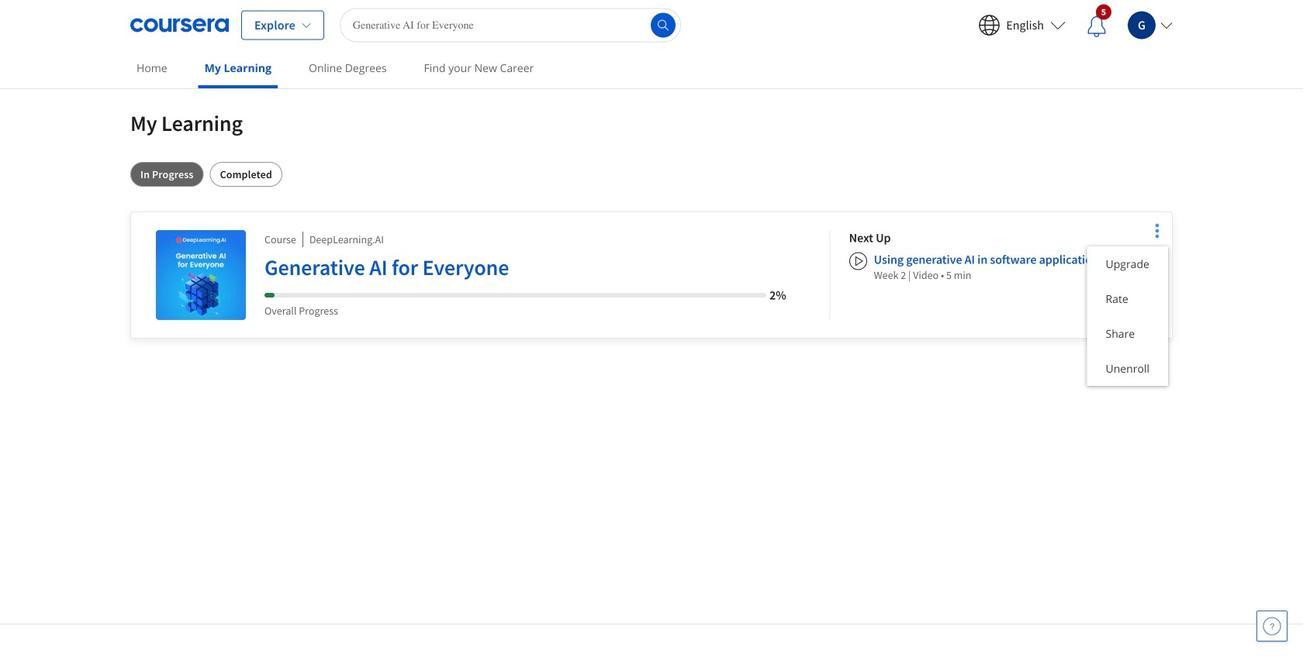 Task type: describe. For each thing, give the bounding box(es) containing it.
help center image
[[1263, 617, 1281, 636]]

1 menu item from the top
[[1087, 247, 1168, 282]]

3 menu item from the top
[[1087, 316, 1168, 351]]



Task type: vqa. For each thing, say whether or not it's contained in the screenshot.
For for Universities
no



Task type: locate. For each thing, give the bounding box(es) containing it.
tab list
[[130, 162, 1173, 187]]

menu
[[1087, 247, 1168, 386]]

4 menu item from the top
[[1087, 351, 1168, 386]]

coursera image
[[130, 13, 229, 38]]

generative ai for everyone image
[[156, 230, 246, 320]]

2 menu item from the top
[[1087, 282, 1168, 316]]

None search field
[[340, 8, 681, 42]]

menu item
[[1087, 247, 1168, 282], [1087, 282, 1168, 316], [1087, 316, 1168, 351], [1087, 351, 1168, 386]]

more option for generative ai for everyone image
[[1146, 220, 1168, 242]]



